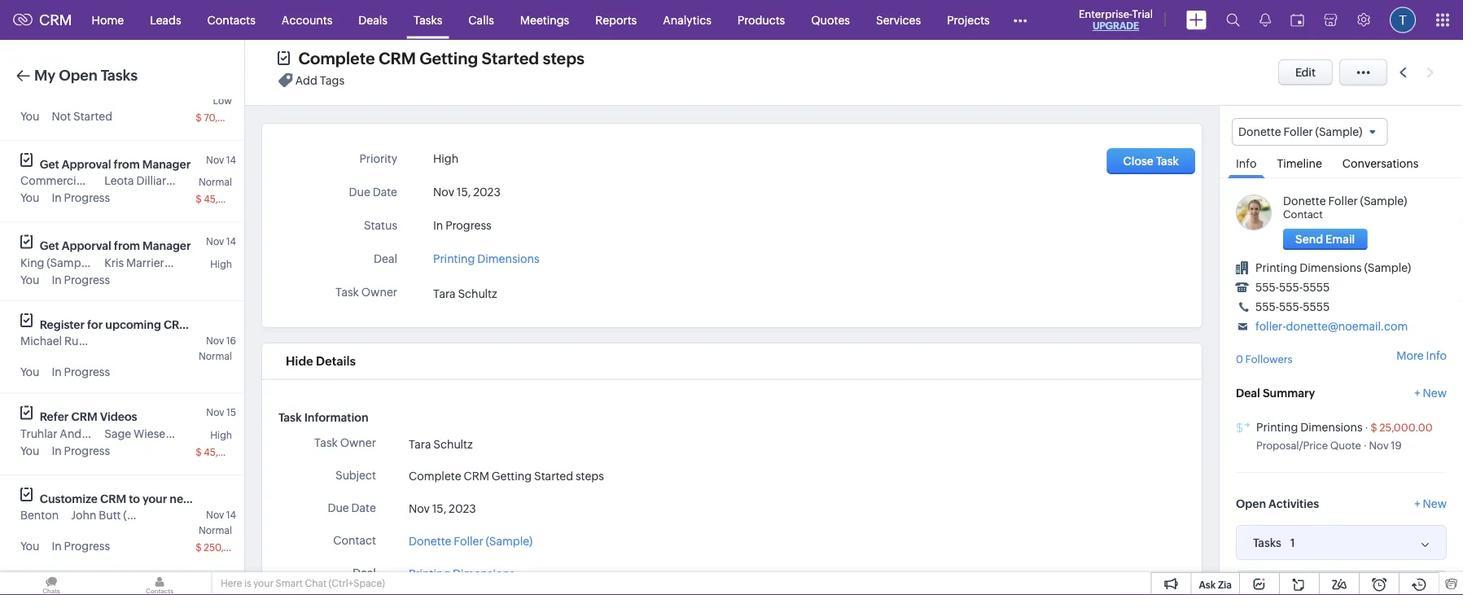 Task type: vqa. For each thing, say whether or not it's contained in the screenshot.


Task type: locate. For each thing, give the bounding box(es) containing it.
crm link
[[13, 12, 72, 28]]

1 $ 45,000.00 from the top
[[196, 194, 254, 205]]

0 horizontal spatial donette foller (sample) link
[[409, 532, 533, 550]]

1 normal from the top
[[199, 177, 232, 188]]

create menu image
[[1187, 10, 1207, 30]]

+
[[1415, 387, 1421, 400], [1415, 498, 1421, 511]]

0 vertical spatial 14
[[226, 154, 236, 165]]

0 vertical spatial 555-555-5555
[[1256, 281, 1330, 294]]

0 vertical spatial donette
[[1239, 125, 1281, 138]]

1 vertical spatial contact
[[333, 534, 376, 547]]

tara
[[433, 287, 456, 300], [409, 438, 431, 451]]

edit
[[1296, 66, 1316, 79]]

0 horizontal spatial getting
[[420, 49, 478, 68]]

$ 70,000.00
[[196, 112, 253, 123]]

2 truhlar from the left
[[84, 427, 121, 440]]

complete up tags
[[298, 49, 375, 68]]

$ inside the printing dimensions · $ 25,000.00 proposal/price quote · nov 19
[[1371, 422, 1378, 434]]

open left "activities" at the right bottom of page
[[1236, 498, 1266, 511]]

0 horizontal spatial your
[[142, 492, 167, 505]]

task up details
[[336, 286, 359, 299]]

0 horizontal spatial open
[[59, 67, 98, 84]]

due down 'priority'
[[349, 186, 370, 199]]

your right is
[[253, 578, 274, 589]]

$ left 25,000.00
[[1371, 422, 1378, 434]]

(sample)
[[1316, 125, 1363, 138], [176, 174, 223, 187], [1360, 195, 1408, 208], [47, 256, 94, 269], [167, 256, 214, 269], [1364, 262, 1411, 275], [91, 335, 138, 348], [172, 427, 219, 440], [123, 509, 170, 522], [486, 534, 533, 548]]

1 vertical spatial manager
[[143, 239, 191, 252]]

1 vertical spatial 15,
[[432, 502, 446, 515]]

manager up the 'leota dilliard (sample)'
[[142, 158, 191, 171]]

1 vertical spatial started
[[73, 110, 112, 123]]

5555 down printing dimensions (sample) link
[[1303, 281, 1330, 294]]

1 horizontal spatial tara
[[433, 287, 456, 300]]

2 14 from the top
[[226, 236, 236, 247]]

nov 14
[[206, 154, 236, 165], [206, 236, 236, 247]]

nov inside register for upcoming crm webinars nov 16
[[206, 336, 224, 347]]

2 from from the top
[[114, 239, 140, 252]]

progress for refer crm videos
[[64, 444, 110, 457]]

you down benton
[[20, 540, 39, 553]]

1 vertical spatial tara schultz
[[409, 438, 473, 451]]

1 vertical spatial get
[[40, 239, 59, 252]]

normal right dilliard
[[199, 177, 232, 188]]

printing
[[433, 252, 475, 265], [1256, 262, 1298, 275], [1257, 421, 1298, 434], [409, 567, 451, 580]]

Other Modules field
[[1003, 7, 1038, 33]]

videos
[[100, 410, 137, 423]]

1 vertical spatial high
[[210, 259, 232, 270]]

open right my
[[59, 67, 98, 84]]

1 5555 from the top
[[1303, 281, 1330, 294]]

3 normal from the top
[[199, 525, 232, 536]]

1 555-555-5555 from the top
[[1256, 281, 1330, 294]]

due
[[349, 186, 370, 199], [328, 502, 349, 515]]

1 vertical spatial +
[[1415, 498, 1421, 511]]

0 horizontal spatial complete
[[298, 49, 375, 68]]

1 vertical spatial due
[[328, 502, 349, 515]]

2 get from the top
[[40, 239, 59, 252]]

contact up (ctrl+space)
[[333, 534, 376, 547]]

1 horizontal spatial complete
[[409, 469, 461, 482]]

foller inside donette foller (sample) contact
[[1329, 195, 1358, 208]]

$ 45,000.00 down the nov 15 on the bottom left
[[196, 447, 254, 458]]

sage wieser (sample)
[[104, 427, 219, 440]]

None button
[[1283, 229, 1368, 250]]

register
[[40, 318, 85, 331]]

2 vertical spatial normal
[[199, 525, 232, 536]]

2023
[[473, 186, 501, 199], [449, 502, 476, 515]]

date up status
[[373, 186, 397, 199]]

1 vertical spatial info
[[1426, 349, 1447, 362]]

progress for get approval from manager
[[64, 191, 110, 204]]

schultz
[[458, 287, 497, 300], [434, 438, 473, 451]]

· left 25,000.00
[[1365, 422, 1369, 434]]

more
[[1397, 349, 1424, 362]]

4 you from the top
[[20, 366, 39, 379]]

meetings
[[520, 13, 569, 26]]

you down michael
[[20, 366, 39, 379]]

0 vertical spatial tara
[[433, 287, 456, 300]]

high
[[433, 152, 459, 165], [210, 259, 232, 270], [210, 430, 232, 441]]

1 horizontal spatial donette
[[1239, 125, 1281, 138]]

3 14 from the top
[[226, 510, 236, 521]]

$ 45,000.00 for leota dilliard (sample)
[[196, 194, 254, 205]]

task owner
[[336, 286, 397, 299], [314, 436, 376, 449]]

not started
[[52, 110, 112, 123]]

owner down status
[[361, 286, 397, 299]]

1 vertical spatial complete
[[409, 469, 461, 482]]

for
[[87, 318, 103, 331]]

you for get approval from manager
[[20, 191, 39, 204]]

in progress for refer crm videos
[[52, 444, 110, 457]]

task down task information
[[314, 436, 338, 449]]

$ for get approval from manager
[[196, 194, 202, 205]]

2 vertical spatial started
[[534, 469, 573, 482]]

0 vertical spatial 45,000.00
[[204, 194, 254, 205]]

0 vertical spatial open
[[59, 67, 98, 84]]

previous record image
[[1400, 67, 1407, 78]]

foller-donette@noemail.com link
[[1256, 320, 1408, 333]]

info right more on the right bottom of the page
[[1426, 349, 1447, 362]]

you down king at the left top of the page
[[20, 273, 39, 286]]

Donette Foller (Sample) field
[[1232, 118, 1388, 146]]

create menu element
[[1177, 0, 1217, 39]]

smart
[[276, 578, 303, 589]]

signals image
[[1260, 13, 1271, 27]]

1 vertical spatial 555-555-5555
[[1256, 301, 1330, 314]]

1 vertical spatial $ 45,000.00
[[196, 447, 254, 458]]

donette foller (sample) inside field
[[1239, 125, 1363, 138]]

1 vertical spatial donette foller (sample) link
[[409, 532, 533, 550]]

truhlar
[[20, 427, 57, 440], [84, 427, 121, 440]]

manager for dilliard
[[142, 158, 191, 171]]

0 vertical spatial get
[[40, 158, 59, 171]]

sage
[[104, 427, 131, 440]]

14
[[226, 154, 236, 165], [226, 236, 236, 247], [226, 510, 236, 521]]

foller-donette@noemail.com
[[1256, 320, 1408, 333]]

45,000.00 down the 'leota dilliard (sample)'
[[204, 194, 254, 205]]

hide details link
[[283, 354, 353, 369]]

owner up subject
[[340, 436, 376, 449]]

tasks link
[[401, 0, 455, 39]]

555-
[[1256, 281, 1279, 294], [1279, 281, 1303, 294], [1256, 301, 1279, 314], [1279, 301, 1303, 314]]

task owner down status
[[336, 286, 397, 299]]

0 vertical spatial normal
[[199, 177, 232, 188]]

1 horizontal spatial contact
[[1283, 209, 1323, 221]]

1 45,000.00 from the top
[[204, 194, 254, 205]]

kris marrier (sample)
[[104, 256, 214, 269]]

enterprise-
[[1079, 8, 1132, 20]]

1 vertical spatial normal
[[199, 351, 232, 362]]

due date down 'priority'
[[349, 186, 397, 199]]

3 you from the top
[[20, 273, 39, 286]]

priority
[[359, 152, 397, 165]]

1 horizontal spatial open
[[1236, 498, 1266, 511]]

get up commercial
[[40, 158, 59, 171]]

1 get from the top
[[40, 158, 59, 171]]

in progress for register for upcoming crm webinars
[[52, 366, 110, 379]]

progress for register for upcoming crm webinars
[[64, 366, 110, 379]]

0 vertical spatial getting
[[420, 49, 478, 68]]

close task
[[1123, 155, 1179, 168]]

2 normal from the top
[[199, 351, 232, 362]]

your right "to"
[[142, 492, 167, 505]]

king (sample)
[[20, 256, 94, 269]]

+ down 25,000.00
[[1415, 498, 1421, 511]]

1 nov 14 from the top
[[206, 154, 236, 165]]

info left timeline
[[1236, 157, 1257, 170]]

nov 15
[[206, 407, 236, 418]]

0 vertical spatial your
[[142, 492, 167, 505]]

customize crm to your needs nov 14
[[40, 492, 236, 521]]

1 vertical spatial 5555
[[1303, 301, 1330, 314]]

1 vertical spatial from
[[114, 239, 140, 252]]

timeline
[[1277, 157, 1322, 170]]

2 + from the top
[[1415, 498, 1421, 511]]

in down commercial
[[52, 191, 62, 204]]

nov 14 down the $ 70,000.00
[[206, 154, 236, 165]]

owner
[[361, 286, 397, 299], [340, 436, 376, 449]]

0 vertical spatial tasks
[[414, 13, 442, 26]]

1 vertical spatial nov 15, 2023
[[409, 502, 476, 515]]

tasks inside tasks link
[[414, 13, 442, 26]]

0 followers
[[1236, 353, 1293, 365]]

0 vertical spatial contact
[[1283, 209, 1323, 221]]

1 you from the top
[[20, 110, 39, 123]]

donette foller (sample)
[[1239, 125, 1363, 138], [409, 534, 533, 548]]

subject
[[336, 469, 376, 482]]

dilliard
[[136, 174, 173, 187]]

0 vertical spatial $ 45,000.00
[[196, 194, 254, 205]]

attys
[[123, 427, 150, 440]]

5555 up foller-donette@noemail.com
[[1303, 301, 1330, 314]]

1 vertical spatial donette foller (sample)
[[409, 534, 533, 548]]

6 you from the top
[[20, 540, 39, 553]]

0 horizontal spatial donette
[[409, 534, 452, 548]]

high down the nov 15 on the bottom left
[[210, 430, 232, 441]]

1 horizontal spatial tasks
[[414, 13, 442, 26]]

1 vertical spatial 45,000.00
[[204, 447, 254, 458]]

5 you from the top
[[20, 444, 39, 457]]

you for refer crm videos
[[20, 444, 39, 457]]

deal right chat on the bottom of the page
[[353, 567, 376, 580]]

0 vertical spatial +
[[1415, 387, 1421, 400]]

45,000.00 for leota dilliard (sample)
[[204, 194, 254, 205]]

crm
[[39, 12, 72, 28], [379, 49, 416, 68], [164, 318, 190, 331], [71, 410, 97, 423], [464, 469, 489, 482], [100, 492, 126, 505]]

1 horizontal spatial truhlar
[[84, 427, 121, 440]]

2 vertical spatial deal
[[353, 567, 376, 580]]

contact down timeline
[[1283, 209, 1323, 221]]

close task link
[[1107, 148, 1195, 174]]

2 new from the top
[[1423, 498, 1447, 511]]

wieser
[[134, 427, 170, 440]]

in down michael
[[52, 366, 62, 379]]

1 from from the top
[[114, 158, 140, 171]]

from up kris
[[114, 239, 140, 252]]

2 nov 14 from the top
[[206, 236, 236, 247]]

0 vertical spatial from
[[114, 158, 140, 171]]

2 5555 from the top
[[1303, 301, 1330, 314]]

get up king (sample)
[[40, 239, 59, 252]]

1 vertical spatial foller
[[1329, 195, 1358, 208]]

from for leota
[[114, 158, 140, 171]]

foller
[[1284, 125, 1313, 138], [1329, 195, 1358, 208], [454, 534, 483, 548]]

0 vertical spatial donette foller (sample)
[[1239, 125, 1363, 138]]

0 vertical spatial 5555
[[1303, 281, 1330, 294]]

normal down '16'
[[199, 351, 232, 362]]

1 vertical spatial due date
[[328, 502, 376, 515]]

2 horizontal spatial foller
[[1329, 195, 1358, 208]]

1 14 from the top
[[226, 154, 236, 165]]

deal for top printing dimensions link
[[374, 252, 397, 265]]

2 555-555-5555 from the top
[[1256, 301, 1330, 314]]

deal down '0'
[[1236, 387, 1261, 400]]

task right close
[[1156, 155, 1179, 168]]

nov 14 for leota dilliard (sample)
[[206, 154, 236, 165]]

2 vertical spatial high
[[210, 430, 232, 441]]

tasks up not started
[[101, 67, 138, 84]]

you for get apporval from manager
[[20, 273, 39, 286]]

from up leota
[[114, 158, 140, 171]]

your inside customize crm to your needs nov 14
[[142, 492, 167, 505]]

2 horizontal spatial donette
[[1283, 195, 1326, 208]]

0 vertical spatial new
[[1423, 387, 1447, 400]]

·
[[1365, 422, 1369, 434], [1364, 440, 1367, 452]]

king
[[20, 256, 44, 269]]

date
[[373, 186, 397, 199], [351, 502, 376, 515]]

+ up 25,000.00
[[1415, 387, 1421, 400]]

due down subject
[[328, 502, 349, 515]]

analytics link
[[650, 0, 725, 39]]

nov 14 up kris marrier (sample)
[[206, 236, 236, 247]]

calendar image
[[1291, 13, 1305, 26]]

0 horizontal spatial 15,
[[432, 502, 446, 515]]

you down truhlar and truhlar attys
[[20, 444, 39, 457]]

date down subject
[[351, 502, 376, 515]]

$ down sage wieser (sample)
[[196, 447, 202, 458]]

1 horizontal spatial getting
[[492, 469, 532, 482]]

+ new down 25,000.00
[[1415, 498, 1447, 511]]

task owner down information
[[314, 436, 376, 449]]

0 horizontal spatial contact
[[333, 534, 376, 547]]

get
[[40, 158, 59, 171], [40, 239, 59, 252]]

$ for refer crm videos
[[196, 447, 202, 458]]

$ down the 'leota dilliard (sample)'
[[196, 194, 202, 205]]

0 vertical spatial donette foller (sample) link
[[1283, 195, 1408, 208]]

tasks left 1
[[1253, 536, 1282, 549]]

due date down subject
[[328, 502, 376, 515]]

chats image
[[0, 572, 103, 595]]

· right quote
[[1364, 440, 1367, 452]]

donette
[[1239, 125, 1281, 138], [1283, 195, 1326, 208], [409, 534, 452, 548]]

1 vertical spatial deal
[[1236, 387, 1261, 400]]

you left the not
[[20, 110, 39, 123]]

1 horizontal spatial info
[[1426, 349, 1447, 362]]

$ 45,000.00 down the 'leota dilliard (sample)'
[[196, 194, 254, 205]]

contacts link
[[194, 0, 269, 39]]

0 vertical spatial started
[[482, 49, 539, 68]]

nov 15, 2023
[[433, 186, 501, 199], [409, 502, 476, 515]]

complete right subject
[[409, 469, 461, 482]]

1 vertical spatial new
[[1423, 498, 1447, 511]]

truhlar down refer
[[20, 427, 57, 440]]

truhlar down refer crm videos
[[84, 427, 121, 440]]

you for register for upcoming crm webinars
[[20, 366, 39, 379]]

tasks left calls
[[414, 13, 442, 26]]

2 you from the top
[[20, 191, 39, 204]]

0 vertical spatial manager
[[142, 158, 191, 171]]

(sample) inside field
[[1316, 125, 1363, 138]]

activities
[[1269, 498, 1319, 511]]

nov 14 for kris marrier (sample)
[[206, 236, 236, 247]]

in for get apporval from manager
[[52, 273, 62, 286]]

1 horizontal spatial foller
[[1284, 125, 1313, 138]]

1 vertical spatial your
[[253, 578, 274, 589]]

$ 45,000.00 for sage wieser (sample)
[[196, 447, 254, 458]]

2 vertical spatial foller
[[454, 534, 483, 548]]

0 vertical spatial owner
[[361, 286, 397, 299]]

1 horizontal spatial donette foller (sample)
[[1239, 125, 1363, 138]]

45,000.00 down 15
[[204, 447, 254, 458]]

complete crm getting started steps
[[298, 49, 585, 68], [409, 469, 604, 482]]

0 horizontal spatial truhlar
[[20, 427, 57, 440]]

0 vertical spatial + new
[[1415, 387, 1447, 400]]

$ left "250,000.00" on the left bottom
[[196, 542, 202, 553]]

1 vertical spatial nov 14
[[206, 236, 236, 247]]

task
[[1156, 155, 1179, 168], [336, 286, 359, 299], [279, 411, 302, 424], [314, 436, 338, 449]]

19
[[1391, 440, 1402, 452]]

$ left 70,000.00
[[196, 112, 202, 123]]

2 $ 45,000.00 from the top
[[196, 447, 254, 458]]

70,000.00
[[204, 112, 253, 123]]

+ new down the more info
[[1415, 387, 1447, 400]]

calls link
[[455, 0, 507, 39]]

ask
[[1199, 579, 1216, 590]]

1 vertical spatial tasks
[[101, 67, 138, 84]]

1 vertical spatial getting
[[492, 469, 532, 482]]

high up webinars
[[210, 259, 232, 270]]

in right status
[[433, 219, 443, 232]]

deal down status
[[374, 252, 397, 265]]

information
[[304, 411, 368, 424]]

home
[[92, 13, 124, 26]]

high right 'priority'
[[433, 152, 459, 165]]

timeline link
[[1269, 146, 1331, 178]]

1 vertical spatial tara
[[409, 438, 431, 451]]

in down and
[[52, 444, 62, 457]]

manager up kris marrier (sample)
[[143, 239, 191, 252]]

0 vertical spatial complete
[[298, 49, 375, 68]]

in down benton
[[52, 540, 62, 553]]

$ for customize crm to your needs
[[196, 542, 202, 553]]

upcoming
[[105, 318, 161, 331]]

$
[[196, 112, 202, 123], [196, 194, 202, 205], [1371, 422, 1378, 434], [196, 447, 202, 458], [196, 542, 202, 553]]

2 45,000.00 from the top
[[204, 447, 254, 458]]

analytics
[[663, 13, 712, 26]]

normal up $ 250,000.00
[[199, 525, 232, 536]]

dimensions
[[477, 252, 540, 265], [1300, 262, 1362, 275], [1301, 421, 1363, 434], [453, 567, 515, 580]]

crm inside customize crm to your needs nov 14
[[100, 492, 126, 505]]

you down commercial
[[20, 191, 39, 204]]

in down king (sample)
[[52, 273, 62, 286]]

printing dimensions link
[[433, 248, 540, 265], [1257, 421, 1363, 434], [409, 565, 515, 582]]



Task type: describe. For each thing, give the bounding box(es) containing it.
customize
[[40, 492, 98, 505]]

products link
[[725, 0, 798, 39]]

open activities
[[1236, 498, 1319, 511]]

donette inside donette foller (sample) contact
[[1283, 195, 1326, 208]]

0 vertical spatial date
[[373, 186, 397, 199]]

needs
[[170, 492, 203, 505]]

edit button
[[1278, 59, 1333, 86]]

in for customize crm to your needs
[[52, 540, 62, 553]]

printing dimensions · $ 25,000.00 proposal/price quote · nov 19
[[1257, 421, 1433, 452]]

1 vertical spatial task owner
[[314, 436, 376, 449]]

printing for top printing dimensions link
[[433, 252, 475, 265]]

in progress for get approval from manager
[[52, 191, 110, 204]]

$ 250,000.00
[[196, 542, 259, 553]]

deal summary
[[1236, 387, 1315, 400]]

15
[[226, 407, 236, 418]]

task inside "link"
[[1156, 155, 1179, 168]]

here is your smart chat (ctrl+space)
[[221, 578, 385, 589]]

1 vertical spatial schultz
[[434, 438, 473, 451]]

normal for get approval from manager
[[199, 177, 232, 188]]

foller-
[[1256, 320, 1286, 333]]

1
[[1291, 536, 1295, 549]]

0
[[1236, 353, 1243, 365]]

ask zia
[[1199, 579, 1232, 590]]

0 horizontal spatial donette foller (sample)
[[409, 534, 533, 548]]

progress for get apporval from manager
[[64, 273, 110, 286]]

0 vertical spatial due date
[[349, 186, 397, 199]]

zia
[[1218, 579, 1232, 590]]

14 for leota dilliard (sample)
[[226, 154, 236, 165]]

signals element
[[1250, 0, 1281, 40]]

conversations link
[[1335, 146, 1427, 178]]

0 vertical spatial 2023
[[473, 186, 501, 199]]

michael ruta (sample) normal
[[20, 335, 232, 362]]

1 vertical spatial owner
[[340, 436, 376, 449]]

in progress for get apporval from manager
[[52, 273, 110, 286]]

reports
[[595, 13, 637, 26]]

michael
[[20, 335, 62, 348]]

1 vertical spatial printing dimensions link
[[1257, 421, 1363, 434]]

leads link
[[137, 0, 194, 39]]

is
[[244, 578, 251, 589]]

to
[[129, 492, 140, 505]]

foller inside donette foller (sample) field
[[1284, 125, 1313, 138]]

deals
[[359, 13, 388, 26]]

projects link
[[934, 0, 1003, 39]]

1 vertical spatial date
[[351, 502, 376, 515]]

0 horizontal spatial tara
[[409, 438, 431, 451]]

+ new link
[[1415, 387, 1447, 408]]

next record image
[[1427, 67, 1437, 78]]

proposal/price
[[1257, 440, 1328, 452]]

(sample) inside donette foller (sample) contact
[[1360, 195, 1408, 208]]

14 for kris marrier (sample)
[[226, 236, 236, 247]]

commercial
[[20, 174, 85, 187]]

you for customize crm to your needs
[[20, 540, 39, 553]]

calls
[[468, 13, 494, 26]]

donette inside field
[[1239, 125, 1281, 138]]

0 vertical spatial ·
[[1365, 422, 1369, 434]]

search element
[[1217, 0, 1250, 40]]

contact inside donette foller (sample) contact
[[1283, 209, 1323, 221]]

task left information
[[279, 411, 302, 424]]

0 vertical spatial high
[[433, 152, 459, 165]]

1 horizontal spatial your
[[253, 578, 274, 589]]

1 + new from the top
[[1415, 387, 1447, 400]]

not
[[52, 110, 71, 123]]

high for kris marrier (sample)
[[210, 259, 232, 270]]

get for get approval from manager
[[40, 158, 59, 171]]

0 vertical spatial tara schultz
[[433, 287, 497, 300]]

1 + from the top
[[1415, 387, 1421, 400]]

low
[[213, 95, 232, 106]]

in for register for upcoming crm webinars
[[52, 366, 62, 379]]

25,000.00
[[1380, 422, 1433, 434]]

status
[[364, 219, 397, 232]]

0 horizontal spatial tasks
[[101, 67, 138, 84]]

accounts
[[282, 13, 333, 26]]

hide details
[[283, 354, 353, 369]]

hide
[[283, 354, 310, 369]]

1 vertical spatial steps
[[576, 469, 604, 482]]

1 truhlar from the left
[[20, 427, 57, 440]]

14 inside customize crm to your needs nov 14
[[226, 510, 236, 521]]

info link
[[1228, 146, 1265, 179]]

printing dimensions for the bottommost printing dimensions link
[[409, 567, 515, 580]]

nov inside customize crm to your needs nov 14
[[206, 510, 224, 521]]

2 vertical spatial tasks
[[1253, 536, 1282, 549]]

dimensions inside the printing dimensions · $ 25,000.00 proposal/price quote · nov 19
[[1301, 421, 1363, 434]]

0 vertical spatial due
[[349, 186, 370, 199]]

task information
[[279, 411, 368, 424]]

quote
[[1330, 440, 1361, 452]]

butt
[[99, 509, 121, 522]]

2 vertical spatial printing dimensions link
[[409, 565, 515, 582]]

leota
[[104, 174, 134, 187]]

(ctrl+space)
[[329, 578, 385, 589]]

printing dimensions for top printing dimensions link
[[433, 252, 540, 265]]

projects
[[947, 13, 990, 26]]

quotes link
[[798, 0, 863, 39]]

0 vertical spatial schultz
[[458, 287, 497, 300]]

conversations
[[1343, 157, 1419, 170]]

more info link
[[1397, 349, 1447, 362]]

1 vertical spatial complete crm getting started steps
[[409, 469, 604, 482]]

printing for printing dimensions (sample) link
[[1256, 262, 1298, 275]]

home link
[[79, 0, 137, 39]]

and
[[60, 427, 82, 440]]

in for get approval from manager
[[52, 191, 62, 204]]

products
[[738, 13, 785, 26]]

from for kris
[[114, 239, 140, 252]]

more info
[[1397, 349, 1447, 362]]

enterprise-trial upgrade
[[1079, 8, 1153, 31]]

high for sage wieser (sample)
[[210, 430, 232, 441]]

details
[[313, 354, 353, 369]]

in for refer crm videos
[[52, 444, 62, 457]]

2 + new from the top
[[1415, 498, 1447, 511]]

profile element
[[1380, 0, 1426, 39]]

normal for customize crm to your needs
[[199, 525, 232, 536]]

45,000.00 for sage wieser (sample)
[[204, 447, 254, 458]]

1 horizontal spatial 15,
[[457, 186, 471, 199]]

0 vertical spatial nov 15, 2023
[[433, 186, 501, 199]]

reports link
[[582, 0, 650, 39]]

services
[[876, 13, 921, 26]]

upgrade
[[1093, 20, 1139, 31]]

0 horizontal spatial foller
[[454, 534, 483, 548]]

nov inside the printing dimensions · $ 25,000.00 proposal/price quote · nov 19
[[1369, 440, 1389, 452]]

meetings link
[[507, 0, 582, 39]]

manager for marrier
[[143, 239, 191, 252]]

in progress for customize crm to your needs
[[52, 540, 110, 553]]

profile image
[[1390, 7, 1416, 33]]

kris
[[104, 256, 124, 269]]

press
[[88, 174, 115, 187]]

(sample) inside 'michael ruta (sample) normal'
[[91, 335, 138, 348]]

0 vertical spatial printing dimensions link
[[433, 248, 540, 265]]

get for get apporval from manager
[[40, 239, 59, 252]]

my open tasks
[[34, 67, 138, 84]]

0 horizontal spatial info
[[1236, 157, 1257, 170]]

printing inside the printing dimensions · $ 25,000.00 proposal/price quote · nov 19
[[1257, 421, 1298, 434]]

printing dimensions (sample) link
[[1256, 262, 1411, 275]]

0 vertical spatial task owner
[[336, 286, 397, 299]]

leads
[[150, 13, 181, 26]]

add
[[295, 74, 317, 87]]

printing for the bottommost printing dimensions link
[[409, 567, 451, 580]]

leota dilliard (sample)
[[104, 174, 223, 187]]

summary
[[1263, 387, 1315, 400]]

16
[[226, 336, 236, 347]]

contacts image
[[108, 572, 211, 595]]

refer
[[40, 410, 69, 423]]

commercial press
[[20, 174, 115, 187]]

1 new from the top
[[1423, 387, 1447, 400]]

register for upcoming crm webinars nov 16
[[40, 318, 243, 347]]

services link
[[863, 0, 934, 39]]

printing dimensions (sample)
[[1256, 262, 1411, 275]]

my
[[34, 67, 56, 84]]

john butt (sample)
[[71, 509, 170, 522]]

accounts link
[[269, 0, 346, 39]]

crm inside register for upcoming crm webinars nov 16
[[164, 318, 190, 331]]

truhlar and truhlar attys
[[20, 427, 150, 440]]

0 vertical spatial complete crm getting started steps
[[298, 49, 585, 68]]

1 vertical spatial ·
[[1364, 440, 1367, 452]]

progress for customize crm to your needs
[[64, 540, 110, 553]]

normal inside 'michael ruta (sample) normal'
[[199, 351, 232, 362]]

0 vertical spatial steps
[[543, 49, 585, 68]]

1 horizontal spatial donette foller (sample) link
[[1283, 195, 1408, 208]]

1 vertical spatial 2023
[[449, 502, 476, 515]]

deal for the bottommost printing dimensions link
[[353, 567, 376, 580]]

search image
[[1226, 13, 1240, 27]]



